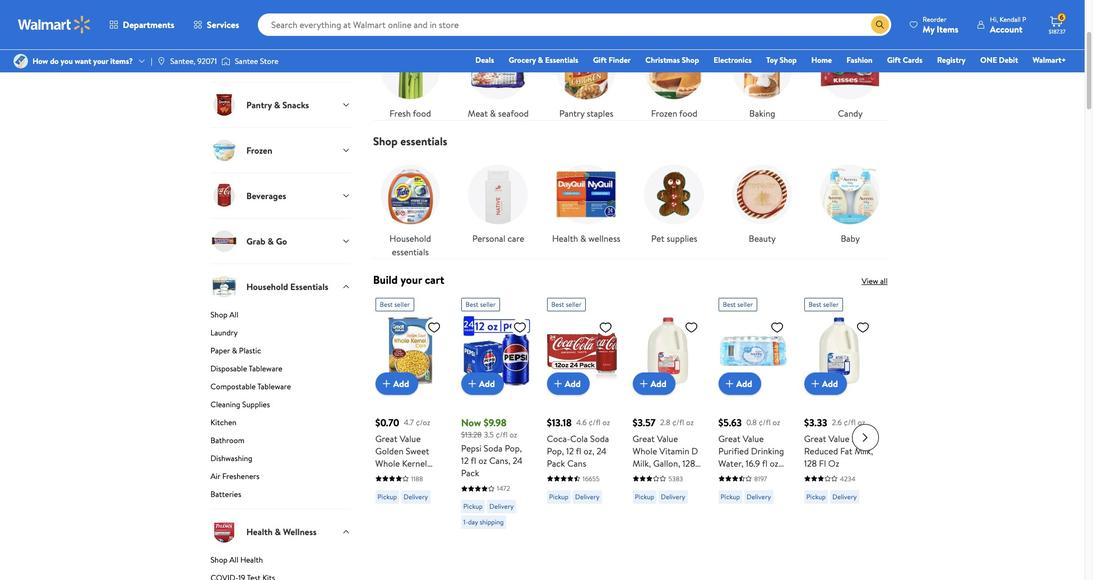 Task type: describe. For each thing, give the bounding box(es) containing it.
& for wellness
[[275, 526, 281, 538]]

fresh
[[390, 107, 411, 119]]

& for go
[[268, 235, 274, 247]]

cleaning supplies link
[[211, 399, 351, 415]]

fl inside the now $9.98 $13.28 3.5 ¢/fl oz pepsi soda pop, 12 fl oz cans, 24 pack
[[471, 455, 477, 467]]

search icon image
[[876, 20, 885, 29]]

pet
[[652, 232, 665, 245]]

$13.28
[[461, 429, 482, 440]]

oz inside $0.70 4.7 ¢/oz great value golden sweet whole kernel corn, canned corn, 15 oz can
[[409, 482, 418, 494]]

oz
[[829, 457, 840, 470]]

paper & plastic link
[[211, 345, 351, 361]]

 image for how do you want your items?
[[13, 54, 28, 68]]

2.8
[[661, 417, 671, 428]]

health for health & wellness
[[553, 232, 579, 245]]

christmas shop link
[[641, 54, 705, 66]]

16.9
[[746, 457, 761, 470]]

paper & plastic
[[211, 345, 261, 356]]

oz right 16.9 on the right bottom of the page
[[770, 457, 779, 470]]

deals
[[476, 54, 494, 66]]

gift finder link
[[588, 54, 636, 66]]

santee store
[[235, 56, 279, 67]]

add for $0.70
[[394, 377, 410, 390]]

40
[[751, 470, 762, 482]]

staples
[[587, 107, 614, 119]]

0.8
[[747, 417, 757, 428]]

food for fresh food
[[413, 107, 431, 119]]

frozen food link
[[638, 32, 712, 120]]

departments
[[123, 19, 175, 31]]

value inside $0.70 4.7 ¢/oz great value golden sweet whole kernel corn, canned corn, 15 oz can
[[400, 433, 421, 445]]

oz right 2.8
[[687, 417, 694, 428]]

add button for $3.33
[[805, 372, 848, 395]]

great for $3.57
[[633, 433, 655, 445]]

milk, for $3.33
[[855, 445, 874, 457]]

0 vertical spatial essentials
[[546, 54, 579, 66]]

do
[[50, 56, 59, 67]]

great value 2% reduced fat milk, 128 fl oz image
[[805, 316, 875, 386]]

product group containing $0.70
[[376, 293, 446, 580]]

health & wellness link
[[549, 157, 624, 245]]

kitchen link
[[211, 417, 351, 433]]

$3.57
[[633, 416, 656, 430]]

pack inside the now $9.98 $13.28 3.5 ¢/fl oz pepsi soda pop, 12 fl oz cans, 24 pack
[[461, 467, 480, 479]]

¢/fl inside the now $9.98 $13.28 3.5 ¢/fl oz pepsi soda pop, 12 fl oz cans, 24 pack
[[496, 429, 508, 440]]

1-
[[464, 518, 468, 527]]

great for $5.63
[[719, 433, 741, 445]]

product group containing $3.33
[[805, 293, 875, 580]]

hi, kendall p account
[[991, 14, 1027, 35]]

 image for santee, 92071
[[157, 57, 166, 66]]

all for household essentials
[[230, 309, 239, 320]]

¢/fl for $3.33
[[844, 417, 856, 428]]

list for shop essentials
[[367, 148, 895, 259]]

2 vertical spatial health
[[240, 554, 263, 565]]

pickup for $0.70
[[378, 492, 397, 502]]

household for household essentials
[[247, 280, 288, 293]]

all for health & wellness
[[230, 554, 239, 565]]

d
[[692, 445, 699, 457]]

drinking
[[752, 445, 785, 457]]

kendall
[[1000, 14, 1022, 24]]

& for seafood
[[490, 107, 496, 119]]

1-day shipping
[[464, 518, 504, 527]]

snacks
[[283, 99, 309, 111]]

home link
[[807, 54, 838, 66]]

health & wellness button
[[211, 509, 351, 554]]

dishwashing link
[[211, 453, 351, 468]]

one debit
[[981, 54, 1019, 66]]

household essentials
[[390, 232, 431, 258]]

laundry link
[[211, 327, 351, 343]]

pet supplies link
[[638, 157, 712, 245]]

compostable tableware
[[211, 381, 291, 392]]

pet supplies
[[652, 232, 698, 245]]

categories
[[211, 8, 264, 24]]

gallon,
[[654, 457, 681, 470]]

pantry staples
[[560, 107, 614, 119]]

best seller for $0.70
[[380, 300, 410, 309]]

sweet
[[406, 445, 430, 457]]

2%
[[852, 433, 863, 445]]

departments button
[[100, 11, 184, 38]]

value for $3.57
[[657, 433, 679, 445]]

pack inside $13.18 4.6 ¢/fl oz coca-cola soda pop, 12 fl oz, 24 pack cans
[[547, 457, 566, 470]]

gift cards link
[[883, 54, 928, 66]]

great value golden sweet whole kernel corn, canned corn, 15 oz can image
[[376, 316, 446, 386]]

bottles,
[[719, 470, 749, 482]]

grocery & essentials
[[509, 54, 579, 66]]

best seller for $3.33
[[809, 300, 839, 309]]

oz inside $3.33 2.6 ¢/fl oz great value 2% reduced fat milk, 128 fl oz
[[858, 417, 866, 428]]

Search search field
[[258, 13, 892, 36]]

great value whole vitamin d milk, gallon, 128 fl oz image
[[633, 316, 703, 386]]

add button for $0.70
[[376, 372, 419, 395]]

oz left gallon,
[[641, 470, 649, 482]]

shop for shop groceries
[[373, 8, 398, 24]]

meat
[[468, 107, 488, 119]]

can
[[420, 482, 436, 494]]

delivery for $0.70
[[404, 492, 428, 502]]

delivery for $5.63
[[747, 492, 772, 502]]

christmas
[[646, 54, 680, 66]]

2 add button from the left
[[461, 372, 504, 395]]

$13.18 4.6 ¢/fl oz coca-cola soda pop, 12 fl oz, 24 pack cans
[[547, 416, 611, 470]]

product group containing $13.18
[[547, 293, 617, 580]]

4 add to cart image from the left
[[638, 377, 651, 390]]

best for $13.18
[[552, 300, 565, 309]]

fl inside $5.63 0.8 ¢/fl oz great value purified drinking water, 16.9 fl oz bottles, 40 count
[[763, 457, 768, 470]]

soda inside $13.18 4.6 ¢/fl oz coca-cola soda pop, 12 fl oz, 24 pack cans
[[591, 433, 609, 445]]

fresh food link
[[373, 32, 448, 120]]

best for $3.33
[[809, 300, 822, 309]]

add to cart image
[[809, 377, 823, 390]]

¢/fl for $13.18
[[589, 417, 601, 428]]

meat & seafood link
[[461, 32, 536, 120]]

add for $5.63
[[737, 377, 753, 390]]

oz right 0.8
[[773, 417, 781, 428]]

add to favorites list, coca-cola soda pop, 12 fl oz, 24 pack cans image
[[599, 320, 613, 334]]

reorder
[[923, 14, 947, 24]]

electronics
[[714, 54, 752, 66]]

beauty link
[[726, 157, 800, 245]]

15
[[400, 482, 407, 494]]

fresh food image
[[211, 46, 238, 73]]

1472
[[497, 484, 510, 493]]

oz right $9.98
[[510, 429, 518, 440]]

gift for gift cards
[[888, 54, 902, 66]]

2 best from the left
[[466, 300, 479, 309]]

grab
[[247, 235, 266, 247]]

fl inside $3.57 2.8 ¢/fl oz great value whole vitamin d milk, gallon, 128 fl oz
[[633, 470, 639, 482]]

grab & go
[[247, 235, 287, 247]]

list for shop groceries
[[367, 23, 895, 120]]

services
[[207, 19, 239, 31]]

baby
[[841, 232, 861, 245]]

christmas shop
[[646, 54, 700, 66]]

coca-
[[547, 433, 571, 445]]

health for health & wellness
[[247, 526, 273, 538]]

plastic
[[239, 345, 261, 356]]

toy
[[767, 54, 778, 66]]

2 corn, from the top
[[376, 482, 397, 494]]

pantry staples link
[[549, 32, 624, 120]]

cleaning supplies
[[211, 399, 270, 410]]

pop, inside $13.18 4.6 ¢/fl oz coca-cola soda pop, 12 fl oz, 24 pack cans
[[547, 445, 564, 457]]

supplies
[[242, 399, 270, 410]]

add to favorites list, great value 2% reduced fat milk, 128 fl oz image
[[857, 320, 870, 334]]

product group containing $3.57
[[633, 293, 703, 580]]

cola
[[571, 433, 588, 445]]

pickup for $13.18
[[549, 492, 569, 502]]

24 inside $13.18 4.6 ¢/fl oz coca-cola soda pop, 12 fl oz, 24 pack cans
[[597, 445, 607, 457]]

tableware for disposable tableware
[[249, 363, 283, 374]]

view all
[[862, 275, 888, 287]]

1 horizontal spatial your
[[401, 272, 422, 287]]

128 inside $3.33 2.6 ¢/fl oz great value 2% reduced fat milk, 128 fl oz
[[805, 457, 818, 470]]

6
[[1061, 12, 1064, 22]]

essentials inside 'dropdown button'
[[291, 280, 329, 293]]

go
[[276, 235, 287, 247]]

gift cards
[[888, 54, 923, 66]]

seller for $13.18
[[566, 300, 582, 309]]

supplies
[[667, 232, 698, 245]]

compostable tableware link
[[211, 381, 351, 397]]

value for $3.33
[[829, 433, 850, 445]]

deals link
[[471, 54, 500, 66]]

add to cart image for $13.18
[[552, 377, 565, 390]]

oz inside $13.18 4.6 ¢/fl oz coca-cola soda pop, 12 fl oz, 24 pack cans
[[603, 417, 611, 428]]

4.6
[[577, 417, 587, 428]]

4 add from the left
[[651, 377, 667, 390]]

coca-cola soda pop, 12 fl oz, 24 pack cans image
[[547, 316, 617, 386]]

pantry for pantry staples
[[560, 107, 585, 119]]



Task type: locate. For each thing, give the bounding box(es) containing it.
health inside list
[[553, 232, 579, 245]]

24 right oz,
[[597, 445, 607, 457]]

bathroom
[[211, 435, 245, 446]]

fl
[[576, 445, 582, 457], [471, 455, 477, 467], [763, 457, 768, 470], [633, 470, 639, 482]]

add to cart image for $5.63
[[723, 377, 737, 390]]

soda
[[591, 433, 609, 445], [484, 442, 503, 455]]

milk, inside $3.57 2.8 ¢/fl oz great value whole vitamin d milk, gallon, 128 fl oz
[[633, 457, 652, 470]]

best up the pepsi soda pop, 12 fl oz cans, 24 pack image
[[466, 300, 479, 309]]

tableware down disposable tableware link on the bottom
[[258, 381, 291, 392]]

pantry & snacks button
[[211, 82, 351, 127]]

1 horizontal spatial soda
[[591, 433, 609, 445]]

add for $13.18
[[565, 377, 581, 390]]

2 128 from the left
[[805, 457, 818, 470]]

1 great from the left
[[376, 433, 398, 445]]

0 vertical spatial all
[[230, 309, 239, 320]]

add up the 4.6
[[565, 377, 581, 390]]

best seller up great value purified drinking water, 16.9 fl oz bottles, 40 count image
[[723, 300, 754, 309]]

1 vertical spatial frozen
[[247, 144, 273, 156]]

seller up the pepsi soda pop, 12 fl oz cans, 24 pack image
[[480, 300, 496, 309]]

pantry left staples
[[560, 107, 585, 119]]

hi,
[[991, 14, 999, 24]]

great down $0.70 on the bottom
[[376, 433, 398, 445]]

seller up great value purified drinking water, 16.9 fl oz bottles, 40 count image
[[738, 300, 754, 309]]

fashion link
[[842, 54, 878, 66]]

list containing fresh food
[[367, 23, 895, 120]]

delivery down 1472
[[490, 502, 514, 511]]

frozen inside list
[[652, 107, 678, 119]]

¢/fl inside $5.63 0.8 ¢/fl oz great value purified drinking water, 16.9 fl oz bottles, 40 count
[[759, 417, 771, 428]]

great down $3.33 at right bottom
[[805, 433, 827, 445]]

& for snacks
[[274, 99, 280, 111]]

& inside pantry & snacks dropdown button
[[274, 99, 280, 111]]

reduced
[[805, 445, 839, 457]]

add to favorites list, pepsi soda pop, 12 fl oz cans, 24 pack image
[[514, 320, 527, 334]]

 image right 92071
[[222, 56, 231, 67]]

shop
[[373, 8, 398, 24], [682, 54, 700, 66], [780, 54, 797, 66], [373, 134, 398, 149], [211, 309, 228, 320], [211, 554, 228, 565]]

pack left cans
[[547, 457, 566, 470]]

delivery down 1188
[[404, 492, 428, 502]]

2 great from the left
[[633, 433, 655, 445]]

pickup
[[378, 492, 397, 502], [549, 492, 569, 502], [635, 492, 655, 502], [721, 492, 741, 502], [807, 492, 826, 502], [464, 502, 483, 511]]

beverages button
[[211, 173, 351, 218]]

candy link
[[814, 32, 888, 120]]

2 list from the top
[[367, 148, 895, 259]]

pepsi soda pop, 12 fl oz cans, 24 pack image
[[461, 316, 532, 386]]

your left cart
[[401, 272, 422, 287]]

1 horizontal spatial gift
[[888, 54, 902, 66]]

pop, down $9.98
[[505, 442, 522, 455]]

best down build
[[380, 300, 393, 309]]

golden
[[376, 445, 404, 457]]

add button for $13.18
[[547, 372, 590, 395]]

1 vertical spatial list
[[367, 148, 895, 259]]

frozen food
[[652, 107, 698, 119]]

best up coca-cola soda pop, 12 fl oz, 24 pack cans image
[[552, 300, 565, 309]]

food for frozen food
[[680, 107, 698, 119]]

pantry left snacks
[[247, 99, 272, 111]]

$0.70 4.7 ¢/oz great value golden sweet whole kernel corn, canned corn, 15 oz can
[[376, 416, 436, 494]]

1 horizontal spatial frozen
[[652, 107, 678, 119]]

best for $0.70
[[380, 300, 393, 309]]

delivery down '8197'
[[747, 492, 772, 502]]

 image for santee store
[[222, 56, 231, 67]]

add to favorites list, great value purified drinking water, 16.9 fl oz bottles, 40 count image
[[771, 320, 785, 334]]

24 right cans,
[[513, 455, 523, 467]]

fl
[[820, 457, 827, 470]]

2 seller from the left
[[480, 300, 496, 309]]

frozen
[[652, 107, 678, 119], [247, 144, 273, 156]]

all
[[881, 275, 888, 287]]

cans,
[[490, 455, 511, 467]]

health up "shop all health"
[[247, 526, 273, 538]]

0 horizontal spatial pop,
[[505, 442, 522, 455]]

1 vertical spatial household
[[247, 280, 288, 293]]

3 great from the left
[[719, 433, 741, 445]]

0 horizontal spatial your
[[93, 56, 108, 67]]

oz right the 4.6
[[603, 417, 611, 428]]

128 left fl
[[805, 457, 818, 470]]

4 best seller from the left
[[723, 300, 754, 309]]

food
[[413, 107, 431, 119], [680, 107, 698, 119]]

oz,
[[584, 445, 595, 457]]

2 add from the left
[[479, 377, 495, 390]]

tableware for compostable tableware
[[258, 381, 291, 392]]

pickup down cans
[[549, 492, 569, 502]]

0 horizontal spatial 128
[[683, 457, 696, 470]]

household essentials link
[[373, 157, 448, 259]]

milk, left gallon,
[[633, 457, 652, 470]]

gift left finder
[[593, 54, 607, 66]]

1 horizontal spatial food
[[680, 107, 698, 119]]

value inside $3.57 2.8 ¢/fl oz great value whole vitamin d milk, gallon, 128 fl oz
[[657, 433, 679, 445]]

best up great value 2% reduced fat milk, 128 fl oz image
[[809, 300, 822, 309]]

now $9.98 $13.28 3.5 ¢/fl oz pepsi soda pop, 12 fl oz cans, 24 pack
[[461, 416, 523, 479]]

great for $3.33
[[805, 433, 827, 445]]

1 horizontal spatial 12
[[567, 445, 574, 457]]

add button up 2.6
[[805, 372, 848, 395]]

whole
[[633, 445, 658, 457], [376, 457, 400, 470]]

1 best from the left
[[380, 300, 393, 309]]

essentials for shop essentials
[[401, 134, 448, 149]]

1 vertical spatial essentials
[[392, 246, 429, 258]]

soda down 3.5
[[484, 442, 503, 455]]

frozen inside dropdown button
[[247, 144, 273, 156]]

grocery & essentials link
[[504, 54, 584, 66]]

frozen for frozen
[[247, 144, 273, 156]]

1 add to cart image from the left
[[380, 377, 394, 390]]

product group containing now $9.98
[[461, 293, 532, 580]]

grocery
[[509, 54, 536, 66]]

oz up 2%
[[858, 417, 866, 428]]

great value purified drinking water, 16.9 fl oz bottles, 40 count image
[[719, 316, 789, 386]]

health left wellness
[[553, 232, 579, 245]]

& for essentials
[[538, 54, 544, 66]]

delivery for $13.18
[[576, 492, 600, 502]]

pickup left 15 at the bottom left of page
[[378, 492, 397, 502]]

1 food from the left
[[413, 107, 431, 119]]

3 add to cart image from the left
[[552, 377, 565, 390]]

5 product group from the left
[[719, 293, 789, 580]]

0 vertical spatial tableware
[[249, 363, 283, 374]]

seller for $3.33
[[824, 300, 839, 309]]

2 best seller from the left
[[466, 300, 496, 309]]

12 inside the now $9.98 $13.28 3.5 ¢/fl oz pepsi soda pop, 12 fl oz cans, 24 pack
[[461, 455, 469, 467]]

0 horizontal spatial pack
[[461, 467, 480, 479]]

0 horizontal spatial 12
[[461, 455, 469, 467]]

essentials
[[546, 54, 579, 66], [291, 280, 329, 293]]

baby link
[[814, 157, 888, 245]]

1 horizontal spatial pack
[[547, 457, 566, 470]]

& inside grocery & essentials link
[[538, 54, 544, 66]]

 image right |
[[157, 57, 166, 66]]

list containing household essentials
[[367, 148, 895, 259]]

kernel
[[402, 457, 427, 470]]

& inside 'grab & go' dropdown button
[[268, 235, 274, 247]]

12 left oz,
[[567, 445, 574, 457]]

seller up coca-cola soda pop, 12 fl oz, 24 pack cans image
[[566, 300, 582, 309]]

santee, 92071
[[170, 56, 217, 67]]

seafood
[[498, 107, 529, 119]]

household up build your cart
[[390, 232, 431, 245]]

build your cart
[[373, 272, 445, 287]]

oz left cans,
[[479, 455, 487, 467]]

value inside $5.63 0.8 ¢/fl oz great value purified drinking water, 16.9 fl oz bottles, 40 count
[[743, 433, 764, 445]]

essentials up build your cart
[[392, 246, 429, 258]]

24 inside the now $9.98 $13.28 3.5 ¢/fl oz pepsi soda pop, 12 fl oz cans, 24 pack
[[513, 455, 523, 467]]

reorder my items
[[923, 14, 959, 35]]

fresheners
[[222, 471, 260, 482]]

¢/fl right 2.6
[[844, 417, 856, 428]]

great inside $3.57 2.8 ¢/fl oz great value whole vitamin d milk, gallon, 128 fl oz
[[633, 433, 655, 445]]

& inside health & wellness link
[[581, 232, 587, 245]]

value inside $3.33 2.6 ¢/fl oz great value 2% reduced fat milk, 128 fl oz
[[829, 433, 850, 445]]

5 add button from the left
[[719, 372, 762, 395]]

3 add from the left
[[565, 377, 581, 390]]

great inside $3.33 2.6 ¢/fl oz great value 2% reduced fat milk, 128 fl oz
[[805, 433, 827, 445]]

¢/fl inside $13.18 4.6 ¢/fl oz coca-cola soda pop, 12 fl oz, 24 pack cans
[[589, 417, 601, 428]]

fl down the $13.28
[[471, 455, 477, 467]]

shop for shop essentials
[[373, 134, 398, 149]]

shop all
[[211, 309, 239, 320]]

1 add button from the left
[[376, 372, 419, 395]]

0 vertical spatial frozen
[[652, 107, 678, 119]]

4 value from the left
[[829, 433, 850, 445]]

soda inside the now $9.98 $13.28 3.5 ¢/fl oz pepsi soda pop, 12 fl oz cans, 24 pack
[[484, 442, 503, 455]]

milk,
[[855, 445, 874, 457], [633, 457, 652, 470]]

pantry inside list
[[560, 107, 585, 119]]

soda right the cola on the bottom of the page
[[591, 433, 609, 445]]

$187.37
[[1050, 27, 1066, 35]]

5 seller from the left
[[824, 300, 839, 309]]

add for $3.33
[[823, 377, 839, 390]]

add to cart image up now
[[466, 377, 479, 390]]

1 horizontal spatial household
[[390, 232, 431, 245]]

gift left cards
[[888, 54, 902, 66]]

best seller for $13.18
[[552, 300, 582, 309]]

vitamin
[[660, 445, 690, 457]]

¢/fl inside $3.57 2.8 ¢/fl oz great value whole vitamin d milk, gallon, 128 fl oz
[[673, 417, 685, 428]]

toy shop
[[767, 54, 797, 66]]

fashion
[[847, 54, 873, 66]]

frozen down christmas
[[652, 107, 678, 119]]

1 corn, from the top
[[376, 470, 397, 482]]

care
[[508, 232, 525, 245]]

0 horizontal spatial food
[[413, 107, 431, 119]]

next slide for product carousel list image
[[852, 424, 879, 451]]

1 best seller from the left
[[380, 300, 410, 309]]

shop for shop all
[[211, 309, 228, 320]]

2 value from the left
[[657, 433, 679, 445]]

4 seller from the left
[[738, 300, 754, 309]]

Walmart Site-Wide search field
[[258, 13, 892, 36]]

pickup down gallon,
[[635, 492, 655, 502]]

1 horizontal spatial milk,
[[855, 445, 874, 457]]

great down $5.63 at the bottom of page
[[719, 433, 741, 445]]

0 vertical spatial health
[[553, 232, 579, 245]]

pepsi
[[461, 442, 482, 455]]

2.6
[[833, 417, 843, 428]]

0 horizontal spatial soda
[[484, 442, 503, 455]]

add up 0.8
[[737, 377, 753, 390]]

best seller up great value 2% reduced fat milk, 128 fl oz image
[[809, 300, 839, 309]]

product group containing $5.63
[[719, 293, 789, 580]]

pickup up day
[[464, 502, 483, 511]]

3 product group from the left
[[547, 293, 617, 580]]

1 gift from the left
[[593, 54, 607, 66]]

great
[[376, 433, 398, 445], [633, 433, 655, 445], [719, 433, 741, 445], [805, 433, 827, 445]]

great inside $5.63 0.8 ¢/fl oz great value purified drinking water, 16.9 fl oz bottles, 40 count
[[719, 433, 741, 445]]

personal
[[473, 232, 506, 245]]

fl right 16.9 on the right bottom of the page
[[763, 457, 768, 470]]

count
[[764, 470, 788, 482]]

value down 2.8
[[657, 433, 679, 445]]

value down 0.8
[[743, 433, 764, 445]]

1 horizontal spatial whole
[[633, 445, 658, 457]]

household inside "link"
[[390, 232, 431, 245]]

0 horizontal spatial frozen
[[247, 144, 273, 156]]

wellness
[[589, 232, 621, 245]]

1 horizontal spatial pantry
[[560, 107, 585, 119]]

cleaning
[[211, 399, 240, 410]]

delivery for $3.33
[[833, 492, 857, 502]]

2 gift from the left
[[888, 54, 902, 66]]

personal care link
[[461, 157, 536, 245]]

6 add from the left
[[823, 377, 839, 390]]

essentials up shop all link
[[291, 280, 329, 293]]

$0.70
[[376, 416, 400, 430]]

24
[[597, 445, 607, 457], [513, 455, 523, 467]]

health
[[553, 232, 579, 245], [247, 526, 273, 538], [240, 554, 263, 565]]

$5.63 0.8 ¢/fl oz great value purified drinking water, 16.9 fl oz bottles, 40 count
[[719, 416, 788, 482]]

delivery down 5383
[[661, 492, 686, 502]]

best seller up the pepsi soda pop, 12 fl oz cans, 24 pack image
[[466, 300, 496, 309]]

$3.33
[[805, 416, 828, 430]]

cards
[[903, 54, 923, 66]]

1 seller from the left
[[395, 300, 410, 309]]

1 vertical spatial all
[[230, 554, 239, 565]]

2 horizontal spatial  image
[[222, 56, 231, 67]]

essentials down walmart site-wide search box at top
[[546, 54, 579, 66]]

store
[[260, 56, 279, 67]]

pantry & snacks
[[247, 99, 309, 111]]

account
[[991, 23, 1023, 35]]

1 horizontal spatial pop,
[[547, 445, 564, 457]]

add button up $5.63 at the bottom of page
[[719, 372, 762, 395]]

& inside health & wellness dropdown button
[[275, 526, 281, 538]]

add to favorites list, great value whole vitamin d milk, gallon, 128 fl oz image
[[685, 320, 699, 334]]

walmart image
[[18, 16, 91, 34]]

4 best from the left
[[723, 300, 736, 309]]

add to favorites list, great value golden sweet whole kernel corn, canned corn, 15 oz can image
[[428, 320, 441, 334]]

best seller up coca-cola soda pop, 12 fl oz, 24 pack cans image
[[552, 300, 582, 309]]

0 horizontal spatial milk,
[[633, 457, 652, 470]]

best seller for $5.63
[[723, 300, 754, 309]]

¢/fl right 0.8
[[759, 417, 771, 428]]

6 product group from the left
[[805, 293, 875, 580]]

2 product group from the left
[[461, 293, 532, 580]]

¢/fl for $5.63
[[759, 417, 771, 428]]

health inside dropdown button
[[247, 526, 273, 538]]

fl left gallon,
[[633, 470, 639, 482]]

add to cart image up $13.18
[[552, 377, 565, 390]]

0 vertical spatial list
[[367, 23, 895, 120]]

delivery down 4234
[[833, 492, 857, 502]]

0 horizontal spatial household
[[247, 280, 288, 293]]

best seller down build
[[380, 300, 410, 309]]

1 128 from the left
[[683, 457, 696, 470]]

1 product group from the left
[[376, 293, 446, 580]]

health down health & wellness
[[240, 554, 263, 565]]

2 food from the left
[[680, 107, 698, 119]]

add up 2.6
[[823, 377, 839, 390]]

milk, inside $3.33 2.6 ¢/fl oz great value 2% reduced fat milk, 128 fl oz
[[855, 445, 874, 457]]

pantry for pantry & snacks
[[247, 99, 272, 111]]

4 product group from the left
[[633, 293, 703, 580]]

product group
[[376, 293, 446, 580], [461, 293, 532, 580], [547, 293, 617, 580], [633, 293, 703, 580], [719, 293, 789, 580], [805, 293, 875, 580]]

add button up 2.8
[[633, 372, 676, 395]]

value for $5.63
[[743, 433, 764, 445]]

fl left oz,
[[576, 445, 582, 457]]

4 great from the left
[[805, 433, 827, 445]]

6 add button from the left
[[805, 372, 848, 395]]

value down 2.6
[[829, 433, 850, 445]]

1 horizontal spatial essentials
[[546, 54, 579, 66]]

add to cart image up $3.57
[[638, 377, 651, 390]]

1 value from the left
[[400, 433, 421, 445]]

add to cart image
[[380, 377, 394, 390], [466, 377, 479, 390], [552, 377, 565, 390], [638, 377, 651, 390], [723, 377, 737, 390]]

day
[[468, 518, 478, 527]]

¢/fl right 3.5
[[496, 429, 508, 440]]

add to cart image for $0.70
[[380, 377, 394, 390]]

seller for $5.63
[[738, 300, 754, 309]]

great inside $0.70 4.7 ¢/oz great value golden sweet whole kernel corn, canned corn, 15 oz can
[[376, 433, 398, 445]]

milk, for $3.57
[[633, 457, 652, 470]]

3 best from the left
[[552, 300, 565, 309]]

fl inside $13.18 4.6 ¢/fl oz coca-cola soda pop, 12 fl oz, 24 pack cans
[[576, 445, 582, 457]]

1 horizontal spatial 24
[[597, 445, 607, 457]]

shop all link
[[211, 309, 351, 325]]

seller for $0.70
[[395, 300, 410, 309]]

¢/fl right 2.8
[[673, 417, 685, 428]]

household inside 'dropdown button'
[[247, 280, 288, 293]]

0 horizontal spatial  image
[[13, 54, 28, 68]]

food down christmas shop link at the right top of page
[[680, 107, 698, 119]]

12 inside $13.18 4.6 ¢/fl oz coca-cola soda pop, 12 fl oz, 24 pack cans
[[567, 445, 574, 457]]

0 horizontal spatial gift
[[593, 54, 607, 66]]

best for $5.63
[[723, 300, 736, 309]]

0 horizontal spatial pantry
[[247, 99, 272, 111]]

frozen for frozen food
[[652, 107, 678, 119]]

& for wellness
[[581, 232, 587, 245]]

2 add to cart image from the left
[[466, 377, 479, 390]]

water,
[[719, 457, 744, 470]]

add button for $5.63
[[719, 372, 762, 395]]

gift for gift finder
[[593, 54, 607, 66]]

essentials down fresh food
[[401, 134, 448, 149]]

1 vertical spatial your
[[401, 272, 422, 287]]

1 vertical spatial health
[[247, 526, 273, 538]]

pickup for $3.33
[[807, 492, 826, 502]]

1 vertical spatial tableware
[[258, 381, 291, 392]]

3 seller from the left
[[566, 300, 582, 309]]

1 all from the top
[[230, 309, 239, 320]]

your right want
[[93, 56, 108, 67]]

4 add button from the left
[[633, 372, 676, 395]]

3 value from the left
[[743, 433, 764, 445]]

household for household essentials
[[390, 232, 431, 245]]

household up shop all link
[[247, 280, 288, 293]]

pop, inside the now $9.98 $13.28 3.5 ¢/fl oz pepsi soda pop, 12 fl oz cans, 24 pack
[[505, 442, 522, 455]]

pantry
[[247, 99, 272, 111], [560, 107, 585, 119]]

0 vertical spatial your
[[93, 56, 108, 67]]

essentials inside household essentials
[[392, 246, 429, 258]]

& inside "paper & plastic" link
[[232, 345, 237, 356]]

5 best from the left
[[809, 300, 822, 309]]

add button up $13.18
[[547, 372, 590, 395]]

5 add from the left
[[737, 377, 753, 390]]

cart
[[425, 272, 445, 287]]

1 horizontal spatial 128
[[805, 457, 818, 470]]

cans
[[568, 457, 587, 470]]

oz right 15 at the bottom left of page
[[409, 482, 418, 494]]

1 list from the top
[[367, 23, 895, 120]]

disposable
[[211, 363, 247, 374]]

how
[[33, 56, 48, 67]]

 image
[[13, 54, 28, 68], [222, 56, 231, 67], [157, 57, 166, 66]]

electronics link
[[709, 54, 757, 66]]

seller up great value 2% reduced fat milk, 128 fl oz image
[[824, 300, 839, 309]]

0 vertical spatial household
[[390, 232, 431, 245]]

fresh food
[[390, 107, 431, 119]]

0 horizontal spatial whole
[[376, 457, 400, 470]]

& for plastic
[[232, 345, 237, 356]]

whole left kernel
[[376, 457, 400, 470]]

groceries
[[401, 8, 446, 24]]

add
[[394, 377, 410, 390], [479, 377, 495, 390], [565, 377, 581, 390], [651, 377, 667, 390], [737, 377, 753, 390], [823, 377, 839, 390]]

meat & seafood
[[468, 107, 529, 119]]

health & wellness
[[553, 232, 621, 245]]

add to cart image up $0.70 on the bottom
[[380, 377, 394, 390]]

1 horizontal spatial  image
[[157, 57, 166, 66]]

build
[[373, 272, 398, 287]]

3 best seller from the left
[[552, 300, 582, 309]]

whole inside $0.70 4.7 ¢/oz great value golden sweet whole kernel corn, canned corn, 15 oz can
[[376, 457, 400, 470]]

value
[[400, 433, 421, 445], [657, 433, 679, 445], [743, 433, 764, 445], [829, 433, 850, 445]]

add up $9.98
[[479, 377, 495, 390]]

12 down the $13.28
[[461, 455, 469, 467]]

essentials for household essentials
[[392, 246, 429, 258]]

great down $3.57
[[633, 433, 655, 445]]

1 add from the left
[[394, 377, 410, 390]]

shop for shop all health
[[211, 554, 228, 565]]

92071
[[198, 56, 217, 67]]

0 horizontal spatial 24
[[513, 455, 523, 467]]

pickup for $5.63
[[721, 492, 741, 502]]

2 all from the top
[[230, 554, 239, 565]]

128 up 5383
[[683, 457, 696, 470]]

add button up $0.70 on the bottom
[[376, 372, 419, 395]]

paper
[[211, 345, 230, 356]]

add up 2.8
[[651, 377, 667, 390]]

whole inside $3.57 2.8 ¢/fl oz great value whole vitamin d milk, gallon, 128 fl oz
[[633, 445, 658, 457]]

best up great value purified drinking water, 16.9 fl oz bottles, 40 count image
[[723, 300, 736, 309]]

list
[[367, 23, 895, 120], [367, 148, 895, 259]]

items?
[[110, 56, 133, 67]]

pantry inside dropdown button
[[247, 99, 272, 111]]

0 vertical spatial essentials
[[401, 134, 448, 149]]

air
[[211, 471, 221, 482]]

5 best seller from the left
[[809, 300, 839, 309]]

compostable
[[211, 381, 256, 392]]

pickup down fl
[[807, 492, 826, 502]]

add up 4.7
[[394, 377, 410, 390]]

add button up now
[[461, 372, 504, 395]]

¢/fl
[[589, 417, 601, 428], [673, 417, 685, 428], [759, 417, 771, 428], [844, 417, 856, 428], [496, 429, 508, 440]]

 image left how
[[13, 54, 28, 68]]

& inside meat & seafood link
[[490, 107, 496, 119]]

santee
[[235, 56, 258, 67]]

1 vertical spatial essentials
[[291, 280, 329, 293]]

128 inside $3.57 2.8 ¢/fl oz great value whole vitamin d milk, gallon, 128 fl oz
[[683, 457, 696, 470]]

0 horizontal spatial essentials
[[291, 280, 329, 293]]

5 add to cart image from the left
[[723, 377, 737, 390]]

3 add button from the left
[[547, 372, 590, 395]]

¢/fl inside $3.33 2.6 ¢/fl oz great value 2% reduced fat milk, 128 fl oz
[[844, 417, 856, 428]]

frozen up beverages
[[247, 144, 273, 156]]

pop, left cans
[[547, 445, 564, 457]]

milk, right fat
[[855, 445, 874, 457]]

¢/fl for $3.57
[[673, 417, 685, 428]]



Task type: vqa. For each thing, say whether or not it's contained in the screenshot.


